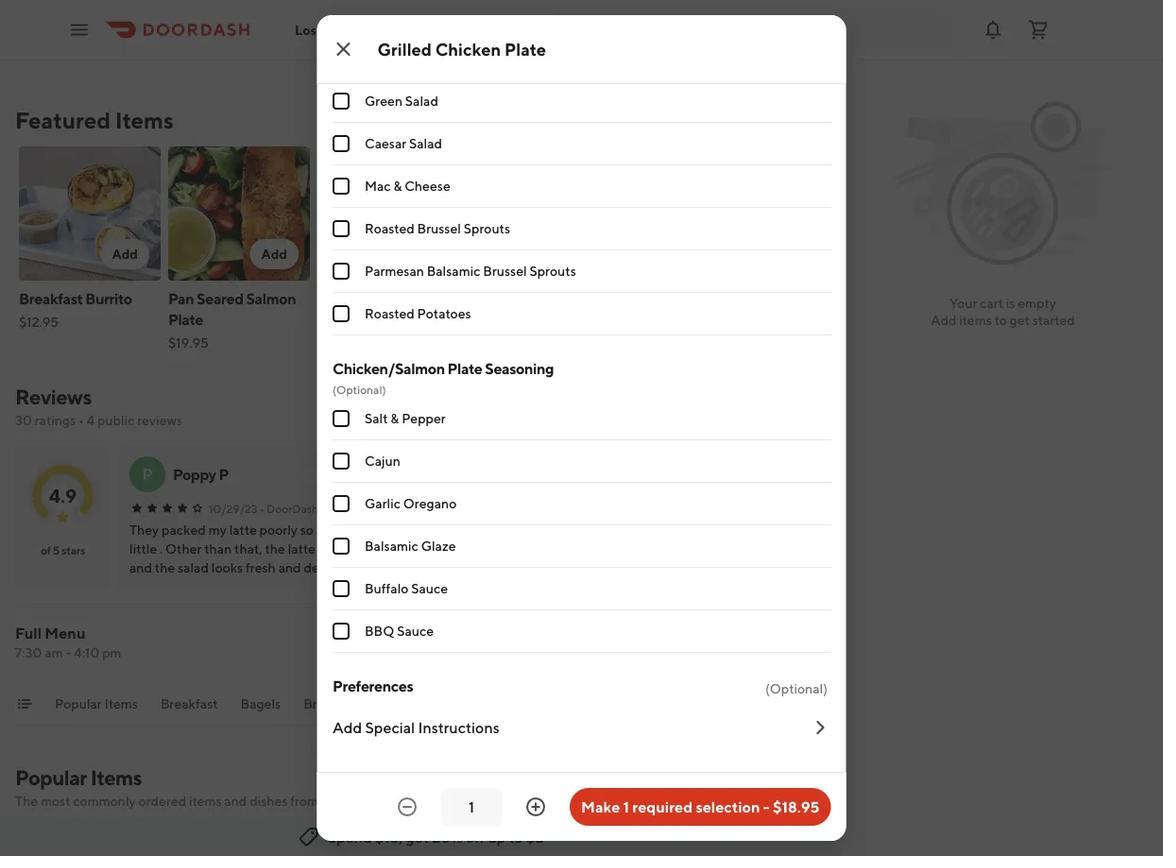 Task type: describe. For each thing, give the bounding box(es) containing it.
arcelia
[[770, 465, 817, 483]]

sauce for buffalo sauce
[[411, 581, 448, 596]]

quinoa
[[364, 51, 409, 66]]

reviews 30 ratings • 4 public reviews
[[15, 385, 183, 428]]

chicken inside dialog
[[435, 39, 501, 59]]

0 vertical spatial brussel
[[417, 221, 461, 236]]

add for breakfast burrito
[[112, 246, 138, 262]]

make
[[581, 798, 620, 816]]

bbq
[[364, 623, 394, 639]]

Current quantity is 1 number field
[[453, 797, 490, 817]]

$18.95 inside button
[[773, 798, 820, 816]]

most
[[41, 793, 70, 809]]

- for 4:10
[[66, 645, 71, 660]]

public
[[97, 412, 135, 428]]

Parmesan Balsamic Brussel Sprouts checkbox
[[332, 263, 349, 280]]

bowl
[[683, 290, 716, 308]]

& inside bacon egg & cheese button
[[840, 290, 849, 308]]

r
[[819, 465, 830, 483]]

your
[[950, 295, 977, 311]]

special
[[365, 719, 415, 737]]

caesar
[[364, 136, 406, 151]]

make 1 required selection - $18.95 button
[[570, 788, 831, 826]]

Buffalo Sauce checkbox
[[332, 580, 349, 597]]

garlic oregano
[[364, 496, 456, 511]]

arcelia r
[[770, 465, 830, 483]]

chicken caprese panini
[[428, 541, 566, 557]]

full menu 7:30 am - 4:10 pm
[[15, 624, 122, 660]]

$18.95 inside 'grilled chicken plate $18.95'
[[317, 314, 358, 330]]

Mac & Cheese checkbox
[[332, 178, 349, 195]]

parmesan
[[364, 263, 424, 279]]

plate inside 'grilled chicken plate $18.95'
[[424, 290, 458, 308]]

add for grilled chicken plate
[[410, 246, 437, 262]]

$5
[[526, 828, 545, 846]]

add for chicken avocado salad
[[560, 246, 586, 262]]

started
[[1032, 312, 1075, 328]]

breakfast for bowl
[[616, 290, 680, 308]]

previous button of carousel image
[[766, 112, 781, 128]]

seasoning
[[484, 360, 553, 377]]

10/18/23
[[806, 502, 853, 515]]

0 horizontal spatial p
[[142, 464, 153, 484]]

1 horizontal spatial balsamic
[[426, 263, 480, 279]]

mac
[[364, 178, 390, 194]]

reviews
[[137, 412, 183, 428]]

spend $15, get 20% off up to $5
[[328, 828, 545, 846]]

chicken inside chicken avocado salad $17.95
[[467, 290, 522, 308]]

roasted potatoes
[[364, 306, 471, 321]]

group catering button
[[763, 694, 857, 725]]

store
[[346, 793, 376, 809]]

los angeles
[[295, 22, 369, 38]]

add inside your cart is empty add items to get started
[[931, 312, 957, 328]]

increase quantity by 1 image
[[524, 796, 547, 818]]

cheese inside group
[[404, 178, 450, 194]]

popular for popular items
[[55, 696, 102, 711]]

curtis a
[[471, 465, 525, 483]]

your cart is empty add items to get started
[[931, 295, 1075, 328]]

cheese inside button
[[852, 290, 903, 308]]

Roasted Potatoes checkbox
[[332, 305, 349, 322]]

bacon egg & cheese image
[[693, 826, 827, 856]]

1 horizontal spatial a
[[738, 464, 751, 484]]

pan seared salmon plate image
[[168, 146, 310, 281]]

poppy
[[173, 465, 216, 483]]

from
[[290, 793, 319, 809]]

add button for avocado
[[548, 239, 597, 269]]

potatoes
[[417, 306, 471, 321]]

items for featured items
[[115, 106, 174, 133]]

bacon
[[765, 290, 808, 308]]

featured items heading
[[15, 105, 174, 135]]

BBQ Sauce checkbox
[[332, 623, 349, 640]]

ratings
[[35, 412, 76, 428]]

salad for green salad
[[405, 93, 438, 109]]

glaze
[[421, 538, 455, 554]]

next button of carousel image
[[804, 112, 819, 128]]

salad inside chicken avocado salad $17.95
[[467, 310, 503, 328]]

salt & pepper
[[364, 411, 445, 426]]

open menu image
[[68, 18, 91, 41]]

am
[[45, 645, 63, 660]]

balsamic glaze
[[364, 538, 455, 554]]

breakfast button
[[161, 694, 218, 725]]

poppy p
[[173, 465, 229, 483]]

1 vertical spatial get
[[406, 828, 429, 846]]

items inside your cart is empty add items to get started
[[959, 312, 992, 328]]

1 horizontal spatial breakfast
[[161, 696, 218, 711]]

salmon
[[246, 290, 296, 308]]

up
[[488, 828, 506, 846]]

7:30
[[15, 645, 42, 660]]

- for $18.95
[[763, 798, 770, 816]]

• doordash order
[[260, 502, 352, 515]]

group containing sauteed vegetables
[[332, 0, 831, 335]]

popular items the most commonly ordered items and dishes from this store
[[15, 765, 376, 809]]

seared
[[197, 290, 243, 308]]

green salad
[[364, 93, 438, 109]]

items inside popular items the most commonly ordered items and dishes from this store
[[189, 793, 222, 809]]

items for popular items the most commonly ordered items and dishes from this store
[[90, 765, 142, 790]]

add for breakfast bowl
[[709, 246, 735, 262]]

group
[[763, 696, 802, 711]]

bbq sauce
[[364, 623, 433, 639]]

to for items
[[995, 312, 1007, 328]]

required
[[632, 798, 693, 816]]

buffalo
[[364, 581, 408, 596]]

featured
[[15, 106, 111, 133]]

add button for chicken
[[399, 239, 448, 269]]

5 add button from the left
[[698, 239, 746, 269]]

reviews link
[[15, 385, 91, 409]]

Item Search search field
[[555, 637, 812, 658]]

$12.95
[[19, 314, 59, 330]]

get inside your cart is empty add items to get started
[[1010, 312, 1030, 328]]

is
[[1006, 295, 1015, 311]]

chicken/salmon
[[332, 360, 444, 377]]

grilled chicken plate dialog
[[317, 0, 846, 841]]

instructions
[[418, 719, 499, 737]]

sauce for bbq sauce
[[397, 623, 433, 639]]

grilled for grilled chicken plate
[[377, 39, 432, 59]]

1 horizontal spatial brussel
[[483, 263, 526, 279]]

ordered
[[138, 793, 186, 809]]

featured items
[[15, 106, 174, 133]]

Cajun checkbox
[[332, 453, 349, 470]]

angeles
[[319, 22, 369, 38]]

caprese
[[479, 541, 527, 557]]

burrito
[[85, 290, 132, 308]]

1
[[623, 798, 629, 816]]

popular items button
[[55, 694, 138, 725]]

plate inside chicken/salmon plate seasoning (optional)
[[447, 360, 482, 377]]

spend
[[328, 828, 372, 846]]

• inside "reviews 30 ratings • 4 public reviews"
[[78, 412, 84, 428]]

4
[[87, 412, 95, 428]]

chicken inside button
[[428, 541, 477, 557]]

reviews
[[15, 385, 91, 409]]

breakfast bowl image
[[616, 146, 758, 281]]

popular for popular items the most commonly ordered items and dishes from this store
[[15, 765, 87, 790]]



Task type: locate. For each thing, give the bounding box(es) containing it.
0 vertical spatial -
[[66, 645, 71, 660]]

grilled chicken plate image
[[317, 146, 459, 281]]

breakfast left bagels
[[161, 696, 218, 711]]

1 horizontal spatial grilled
[[377, 39, 432, 59]]

1 vertical spatial balsamic
[[364, 538, 418, 554]]

1 horizontal spatial $18.95
[[773, 798, 820, 816]]

breakfast inside breakfast burrito $12.95
[[19, 290, 83, 308]]

1 horizontal spatial p
[[219, 465, 229, 483]]

roasted for roasted brussel sprouts
[[364, 221, 414, 236]]

0 horizontal spatial sprouts
[[463, 221, 510, 236]]

4:10
[[74, 645, 100, 660]]

1 horizontal spatial to
[[995, 312, 1007, 328]]

grilled down sauteed
[[377, 39, 432, 59]]

1 add button from the left
[[101, 239, 149, 269]]

sprouts
[[463, 221, 510, 236], [529, 263, 576, 279]]

-
[[66, 645, 71, 660], [763, 798, 770, 816]]

mac & cheese
[[364, 178, 450, 194]]

0 vertical spatial items
[[959, 312, 992, 328]]

chicken inside 'grilled chicken plate $18.95'
[[365, 290, 421, 308]]

popular up most on the left bottom of page
[[15, 765, 87, 790]]

popular down 4:10
[[55, 696, 102, 711]]

0 vertical spatial get
[[1010, 312, 1030, 328]]

items inside popular items the most commonly ordered items and dishes from this store
[[90, 765, 142, 790]]

2 add button from the left
[[250, 239, 299, 269]]

popular inside button
[[55, 696, 102, 711]]

add button down roasted brussel sprouts
[[399, 239, 448, 269]]

Quinoa checkbox
[[332, 50, 349, 67]]

chicken avocado salad $17.95
[[467, 290, 584, 351]]

menu
[[45, 624, 85, 642]]

0 vertical spatial sprouts
[[463, 221, 510, 236]]

1 horizontal spatial (optional)
[[765, 681, 827, 696]]

chicken caprese panini button
[[428, 540, 566, 558]]

2 horizontal spatial breakfast
[[616, 290, 680, 308]]

0 horizontal spatial (optional)
[[332, 383, 386, 396]]

items up commonly
[[90, 765, 142, 790]]

sprouts up avocado
[[529, 263, 576, 279]]

sauce right bbq
[[397, 623, 433, 639]]

1 vertical spatial salad
[[409, 136, 442, 151]]

1 vertical spatial sprouts
[[529, 263, 576, 279]]

panini
[[530, 541, 566, 557]]

make 1 required selection - $18.95
[[581, 798, 820, 816]]

- up bacon egg & cheese image
[[763, 798, 770, 816]]

add down your
[[931, 312, 957, 328]]

add down brunch
[[332, 719, 362, 737]]

decrease quantity by 1 image
[[396, 796, 419, 818]]

chicken down oregano
[[428, 541, 477, 557]]

1 horizontal spatial breakfast burrito image
[[279, 826, 413, 856]]

bagels button
[[241, 694, 281, 725]]

2 roasted from the top
[[364, 306, 414, 321]]

breakfast
[[19, 290, 83, 308], [616, 290, 680, 308], [161, 696, 218, 711]]

to inside your cart is empty add items to get started
[[995, 312, 1007, 328]]

grilled inside dialog
[[377, 39, 432, 59]]

breakfast burrito image down this
[[279, 826, 413, 856]]

1 vertical spatial popular
[[15, 765, 87, 790]]

brussel up parmesan balsamic brussel sprouts
[[417, 221, 461, 236]]

balsamic inside chicken/salmon plate seasoning group
[[364, 538, 418, 554]]

roasted up the parmesan
[[364, 221, 414, 236]]

grilled down parmesan balsamic brussel sprouts checkbox
[[317, 290, 363, 308]]

breakfast up the $12.95
[[19, 290, 83, 308]]

p left poppy
[[142, 464, 153, 484]]

3 add button from the left
[[399, 239, 448, 269]]

chicken avocado salad image
[[467, 146, 608, 281]]

Sauteed Vegetables checkbox
[[332, 8, 349, 25]]

notification bell image
[[982, 18, 1004, 41]]

salad up $17.95
[[467, 310, 503, 328]]

add button up bowl
[[698, 239, 746, 269]]

1 vertical spatial grilled
[[317, 290, 363, 308]]

0 vertical spatial grilled
[[377, 39, 432, 59]]

to
[[995, 312, 1007, 328], [509, 828, 523, 846]]

sauteed vegetables
[[364, 8, 485, 24]]

1 vertical spatial items
[[189, 793, 222, 809]]

(optional) inside chicken/salmon plate seasoning (optional)
[[332, 383, 386, 396]]

p right poppy
[[219, 465, 229, 483]]

0 vertical spatial salad
[[405, 93, 438, 109]]

add special instructions button
[[332, 702, 831, 753]]

Salt & Pepper checkbox
[[332, 410, 349, 427]]

1 vertical spatial (optional)
[[765, 681, 827, 696]]

add button up avocado
[[548, 239, 597, 269]]

roasted brussel sprouts
[[364, 221, 510, 236]]

• left 4
[[78, 412, 84, 428]]

breakfast burrito image
[[19, 146, 161, 281], [279, 826, 413, 856]]

brunch
[[303, 696, 347, 711]]

add button for burrito
[[101, 239, 149, 269]]

pepper
[[401, 411, 445, 426]]

bacon egg & cheese button
[[762, 143, 911, 343]]

0 horizontal spatial grilled
[[317, 290, 363, 308]]

add special instructions
[[332, 719, 499, 737]]

add inside button
[[332, 719, 362, 737]]

to right up
[[509, 828, 523, 846]]

Green Salad checkbox
[[332, 93, 349, 110]]

0 horizontal spatial breakfast
[[19, 290, 83, 308]]

vegetables
[[417, 8, 485, 24]]

& right salt
[[390, 411, 399, 426]]

items left and
[[189, 793, 222, 809]]

items
[[959, 312, 992, 328], [189, 793, 222, 809]]

0 horizontal spatial •
[[78, 412, 84, 428]]

chicken down the parmesan
[[365, 290, 421, 308]]

grilled inside 'grilled chicken plate $18.95'
[[317, 290, 363, 308]]

balsamic up potatoes
[[426, 263, 480, 279]]

the
[[15, 793, 38, 809]]

0 vertical spatial (optional)
[[332, 383, 386, 396]]

& right mac
[[393, 178, 401, 194]]

0 vertical spatial items
[[115, 106, 174, 133]]

- inside full menu 7:30 am - 4:10 pm
[[66, 645, 71, 660]]

1 horizontal spatial get
[[1010, 312, 1030, 328]]

buffalo sauce
[[364, 581, 448, 596]]

- right am
[[66, 645, 71, 660]]

this
[[321, 793, 343, 809]]

get right $15,
[[406, 828, 429, 846]]

add button for seared
[[250, 239, 299, 269]]

breakfast left bowl
[[616, 290, 680, 308]]

curtis
[[471, 465, 512, 483]]

1 vertical spatial breakfast burrito image
[[279, 826, 413, 856]]

0 horizontal spatial brussel
[[417, 221, 461, 236]]

items for popular items
[[104, 696, 138, 711]]

0 vertical spatial breakfast burrito image
[[19, 146, 161, 281]]

los angeles button
[[295, 22, 384, 38]]

0 horizontal spatial breakfast burrito image
[[19, 146, 161, 281]]

cheese up roasted brussel sprouts
[[404, 178, 450, 194]]

items inside button
[[104, 696, 138, 711]]

to down cart
[[995, 312, 1007, 328]]

p
[[142, 464, 153, 484], [219, 465, 229, 483]]

sprouts up parmesan balsamic brussel sprouts
[[463, 221, 510, 236]]

1 horizontal spatial cheese
[[852, 290, 903, 308]]

0 horizontal spatial $18.95
[[317, 314, 358, 330]]

brussel up chicken avocado salad $17.95
[[483, 263, 526, 279]]

breakfast burrito image up "burrito"
[[19, 146, 161, 281]]

0 items, open order cart image
[[1027, 18, 1050, 41]]

avocado
[[525, 290, 584, 308]]

add button up salmon at the top left
[[250, 239, 299, 269]]

Balsamic Glaze checkbox
[[332, 538, 349, 555]]

20%
[[432, 828, 463, 846]]

& for pepper
[[390, 411, 399, 426]]

add button up "burrito"
[[101, 239, 149, 269]]

1 vertical spatial •
[[260, 502, 264, 515]]

items down your
[[959, 312, 992, 328]]

1 vertical spatial items
[[104, 696, 138, 711]]

1 horizontal spatial -
[[763, 798, 770, 816]]

chicken
[[435, 39, 501, 59], [365, 290, 421, 308], [467, 290, 522, 308], [428, 541, 477, 557]]

garlic
[[364, 496, 400, 511]]

Garlic Oregano checkbox
[[332, 495, 349, 512]]

empty
[[1018, 295, 1056, 311]]

grilled chicken plate $18.95
[[317, 290, 458, 330]]

balsamic up buffalo
[[364, 538, 418, 554]]

salad for caesar salad
[[409, 136, 442, 151]]

0 vertical spatial cheese
[[404, 178, 450, 194]]

grilled for grilled chicken plate $18.95
[[317, 290, 363, 308]]

oregano
[[403, 496, 456, 511]]

1 vertical spatial &
[[840, 290, 849, 308]]

chicken/salmon plate seasoning group
[[332, 358, 831, 653]]

0 vertical spatial roasted
[[364, 221, 414, 236]]

and
[[224, 793, 247, 809]]

cart
[[980, 295, 1003, 311]]

popular
[[55, 696, 102, 711], [15, 765, 87, 790]]

add up salmon at the top left
[[261, 246, 287, 262]]

1 horizontal spatial items
[[959, 312, 992, 328]]

1 vertical spatial cheese
[[852, 290, 903, 308]]

$18.95
[[317, 314, 358, 330], [773, 798, 820, 816]]

breakfast bowl
[[616, 290, 716, 308]]

1 vertical spatial $18.95
[[773, 798, 820, 816]]

0 vertical spatial •
[[78, 412, 84, 428]]

& for cheese
[[393, 178, 401, 194]]

caesar salad
[[364, 136, 442, 151]]

to for up
[[509, 828, 523, 846]]

doordash
[[267, 502, 318, 515]]

order
[[321, 502, 352, 515]]

pan
[[168, 290, 194, 308]]

0 vertical spatial popular
[[55, 696, 102, 711]]

1 horizontal spatial •
[[260, 502, 264, 515]]

los
[[295, 22, 316, 38]]

items
[[115, 106, 174, 133], [104, 696, 138, 711], [90, 765, 142, 790]]

0 horizontal spatial get
[[406, 828, 429, 846]]

0 vertical spatial sauce
[[411, 581, 448, 596]]

group
[[332, 0, 831, 335]]

0 horizontal spatial items
[[189, 793, 222, 809]]

parmesan balsamic brussel sprouts
[[364, 263, 576, 279]]

salad right caesar on the top left
[[409, 136, 442, 151]]

sauce right buffalo
[[411, 581, 448, 596]]

0 horizontal spatial balsamic
[[364, 538, 418, 554]]

& right egg
[[840, 290, 849, 308]]

of 5 stars
[[41, 543, 85, 557]]

salad right green
[[405, 93, 438, 109]]

items inside "heading"
[[115, 106, 174, 133]]

1 vertical spatial roasted
[[364, 306, 414, 321]]

items down pm
[[104, 696, 138, 711]]

0 horizontal spatial cheese
[[404, 178, 450, 194]]

add up bowl
[[709, 246, 735, 262]]

chicken down parmesan balsamic brussel sprouts
[[467, 290, 522, 308]]

- inside button
[[763, 798, 770, 816]]

get down is
[[1010, 312, 1030, 328]]

$18.95 up bacon egg & cheese image
[[773, 798, 820, 816]]

cajun
[[364, 453, 400, 469]]

cheese right egg
[[852, 290, 903, 308]]

a left arcelia
[[738, 464, 751, 484]]

1 vertical spatial sauce
[[397, 623, 433, 639]]

full
[[15, 624, 42, 642]]

sauce
[[411, 581, 448, 596], [397, 623, 433, 639]]

0 horizontal spatial to
[[509, 828, 523, 846]]

popular items
[[55, 696, 138, 711]]

pm
[[102, 645, 122, 660]]

salad
[[405, 93, 438, 109], [409, 136, 442, 151], [467, 310, 503, 328]]

sauteed
[[364, 8, 414, 24]]

1 vertical spatial -
[[763, 798, 770, 816]]

0 vertical spatial &
[[393, 178, 401, 194]]

$18.95 down parmesan balsamic brussel sprouts checkbox
[[317, 314, 358, 330]]

breakfast for burrito
[[19, 290, 83, 308]]

0 vertical spatial $18.95
[[317, 314, 358, 330]]

roasted for roasted potatoes
[[364, 306, 414, 321]]

$15,
[[375, 828, 403, 846]]

popular inside popular items the most commonly ordered items and dishes from this store
[[15, 765, 87, 790]]

0 horizontal spatial -
[[66, 645, 71, 660]]

bacon egg & cheese
[[765, 290, 903, 308]]

chicken down vegetables
[[435, 39, 501, 59]]

1 vertical spatial brussel
[[483, 263, 526, 279]]

pan seared salmon plate $19.95
[[168, 290, 296, 351]]

dishes
[[250, 793, 288, 809]]

4 add button from the left
[[548, 239, 597, 269]]

10/29/23
[[209, 502, 258, 515]]

30
[[15, 412, 32, 428]]

add up avocado
[[560, 246, 586, 262]]

1 horizontal spatial sprouts
[[529, 263, 576, 279]]

items right featured
[[115, 106, 174, 133]]

roasted down the parmesan
[[364, 306, 414, 321]]

• right 10/29/23
[[260, 502, 264, 515]]

commonly
[[73, 793, 136, 809]]

1 roasted from the top
[[364, 221, 414, 236]]

add down roasted brussel sprouts
[[410, 246, 437, 262]]

Caesar Salad checkbox
[[332, 135, 349, 152]]

off
[[466, 828, 485, 846]]

brunch button
[[303, 694, 347, 725]]

egg
[[810, 290, 837, 308]]

$17.95
[[467, 335, 505, 351]]

& inside chicken/salmon plate seasoning group
[[390, 411, 399, 426]]

2 vertical spatial &
[[390, 411, 399, 426]]

0 vertical spatial to
[[995, 312, 1007, 328]]

Roasted Brussel Sprouts checkbox
[[332, 220, 349, 237]]

a right the curtis
[[515, 465, 525, 483]]

2 vertical spatial items
[[90, 765, 142, 790]]

0 vertical spatial balsamic
[[426, 263, 480, 279]]

add for pan seared salmon plate
[[261, 246, 287, 262]]

1 vertical spatial to
[[509, 828, 523, 846]]

close grilled chicken plate image
[[332, 38, 355, 60]]

plate inside pan seared salmon plate $19.95
[[168, 310, 203, 328]]

selection
[[696, 798, 760, 816]]

add up "burrito"
[[112, 246, 138, 262]]

0 horizontal spatial a
[[515, 465, 525, 483]]

2 vertical spatial salad
[[467, 310, 503, 328]]

grilled chicken plate
[[377, 39, 546, 59]]



Task type: vqa. For each thing, say whether or not it's contained in the screenshot.
second 20% OFF, UP TO $5 LINK from the left
no



